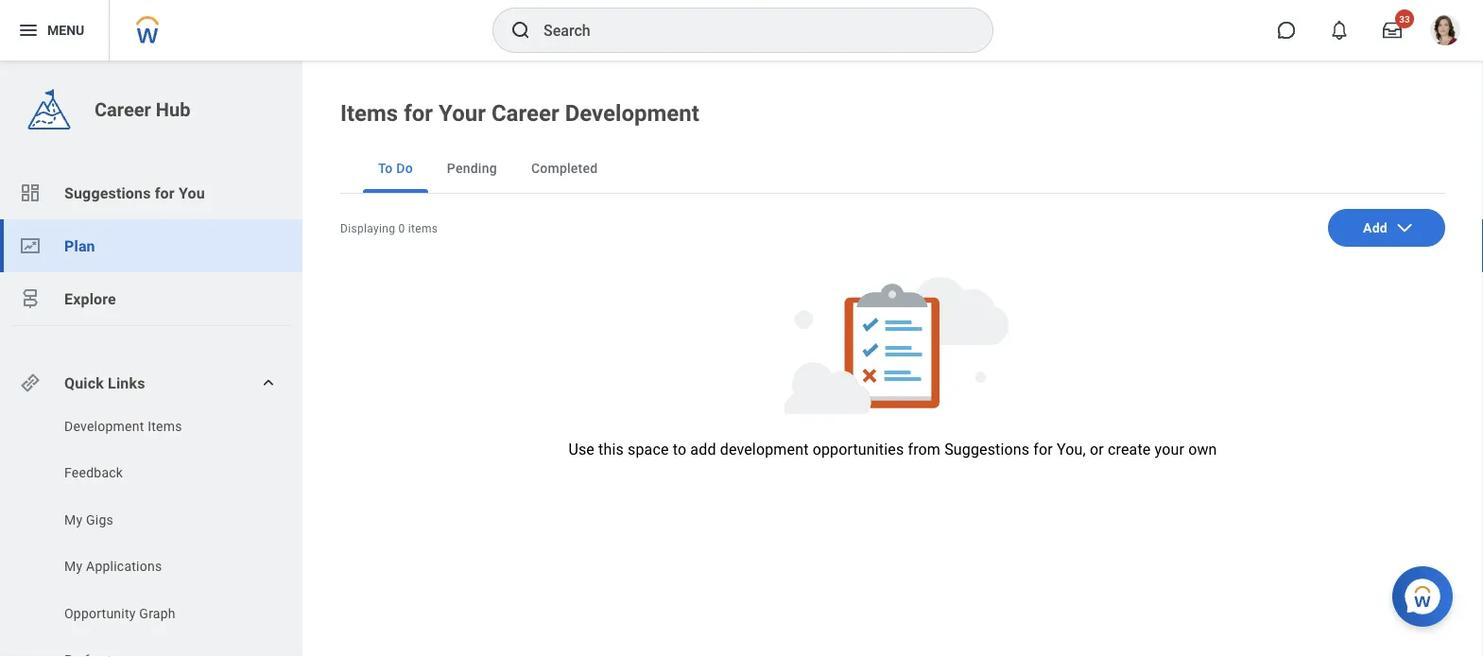 Task type: locate. For each thing, give the bounding box(es) containing it.
development down quick links
[[64, 418, 144, 434]]

graph
[[139, 606, 176, 621]]

to do button
[[363, 144, 428, 193]]

2 list from the top
[[0, 417, 303, 657]]

0 vertical spatial my
[[64, 512, 83, 528]]

link image
[[19, 372, 42, 394]]

notifications large image
[[1331, 21, 1350, 40]]

do
[[396, 160, 413, 176]]

suggestions inside list
[[64, 184, 151, 202]]

list
[[0, 166, 303, 325], [0, 417, 303, 657]]

1 list from the top
[[0, 166, 303, 325]]

my down the "my gigs"
[[64, 559, 83, 575]]

menu
[[47, 22, 84, 38]]

suggestions for you
[[64, 184, 205, 202]]

items
[[408, 222, 438, 235]]

opportunity
[[64, 606, 136, 621]]

quick links
[[64, 374, 145, 392]]

for
[[404, 100, 433, 127], [155, 184, 175, 202], [1034, 441, 1053, 459]]

links
[[108, 374, 145, 392]]

items
[[340, 100, 398, 127], [148, 418, 182, 434]]

opportunity graph
[[64, 606, 176, 621]]

space
[[628, 441, 669, 459]]

from
[[908, 441, 941, 459]]

0 vertical spatial items
[[340, 100, 398, 127]]

0 horizontal spatial development
[[64, 418, 144, 434]]

search image
[[510, 19, 532, 42]]

items up to
[[340, 100, 398, 127]]

0 horizontal spatial suggestions
[[64, 184, 151, 202]]

development
[[565, 100, 700, 127], [64, 418, 144, 434]]

suggestions up "plan"
[[64, 184, 151, 202]]

1 horizontal spatial career
[[492, 100, 560, 127]]

development items link
[[62, 417, 257, 436]]

for left you,
[[1034, 441, 1053, 459]]

to
[[378, 160, 393, 176]]

0 horizontal spatial items
[[148, 418, 182, 434]]

1 horizontal spatial development
[[565, 100, 700, 127]]

2 my from the top
[[64, 559, 83, 575]]

suggestions right from
[[945, 441, 1030, 459]]

1 horizontal spatial suggestions
[[945, 441, 1030, 459]]

suggestions
[[64, 184, 151, 202], [945, 441, 1030, 459]]

inbox large image
[[1384, 21, 1402, 40]]

hub
[[156, 98, 190, 121]]

own
[[1189, 441, 1218, 459]]

0 vertical spatial development
[[565, 100, 700, 127]]

development up completed
[[565, 100, 700, 127]]

opportunities
[[813, 441, 904, 459]]

for for your
[[404, 100, 433, 127]]

this
[[599, 441, 624, 459]]

for inside list
[[155, 184, 175, 202]]

use
[[569, 441, 595, 459]]

0 vertical spatial suggestions
[[64, 184, 151, 202]]

explore
[[64, 290, 116, 308]]

1 vertical spatial development
[[64, 418, 144, 434]]

career left hub
[[95, 98, 151, 121]]

1 my from the top
[[64, 512, 83, 528]]

my applications link
[[62, 557, 257, 576]]

career
[[95, 98, 151, 121], [492, 100, 560, 127]]

displaying 0 items
[[340, 222, 438, 235]]

quick links element
[[19, 364, 287, 402]]

0 vertical spatial for
[[404, 100, 433, 127]]

0 horizontal spatial for
[[155, 184, 175, 202]]

career hub
[[95, 98, 190, 121]]

33 button
[[1372, 9, 1415, 51]]

my left gigs
[[64, 512, 83, 528]]

0 vertical spatial list
[[0, 166, 303, 325]]

justify image
[[17, 19, 40, 42]]

your
[[1155, 441, 1185, 459]]

1 vertical spatial list
[[0, 417, 303, 657]]

add
[[691, 441, 716, 459]]

my gigs link
[[62, 511, 257, 530]]

quick
[[64, 374, 104, 392]]

1 vertical spatial items
[[148, 418, 182, 434]]

my gigs
[[64, 512, 113, 528]]

items inside list
[[148, 418, 182, 434]]

list containing development items
[[0, 417, 303, 657]]

tab list
[[340, 144, 1446, 194]]

my
[[64, 512, 83, 528], [64, 559, 83, 575]]

1 vertical spatial my
[[64, 559, 83, 575]]

1 horizontal spatial for
[[404, 100, 433, 127]]

items down quick links element
[[148, 418, 182, 434]]

2 vertical spatial for
[[1034, 441, 1053, 459]]

1 vertical spatial for
[[155, 184, 175, 202]]

or
[[1090, 441, 1104, 459]]

to
[[673, 441, 687, 459]]

for left your
[[404, 100, 433, 127]]

Search Workday  search field
[[544, 9, 954, 51]]

feedback
[[64, 465, 123, 481]]

for left you
[[155, 184, 175, 202]]

0 horizontal spatial career
[[95, 98, 151, 121]]

career right your
[[492, 100, 560, 127]]

dashboard image
[[19, 182, 42, 204]]



Task type: vqa. For each thing, say whether or not it's contained in the screenshot.
Feedback
yes



Task type: describe. For each thing, give the bounding box(es) containing it.
profile logan mcneil image
[[1431, 15, 1461, 49]]

33
[[1400, 13, 1411, 25]]

1 vertical spatial suggestions
[[945, 441, 1030, 459]]

feedback link
[[62, 464, 257, 483]]

tab list containing to do
[[340, 144, 1446, 194]]

my applications
[[64, 559, 162, 575]]

your
[[439, 100, 486, 127]]

my for my gigs
[[64, 512, 83, 528]]

completed
[[531, 160, 598, 176]]

items for your career development
[[340, 100, 700, 127]]

explore link
[[0, 272, 303, 325]]

applications
[[86, 559, 162, 575]]

plan link
[[0, 219, 303, 272]]

suggestions for you link
[[0, 166, 303, 219]]

development inside list
[[64, 418, 144, 434]]

add
[[1364, 220, 1388, 236]]

create
[[1108, 441, 1151, 459]]

pending
[[447, 160, 497, 176]]

to do
[[378, 160, 413, 176]]

chevron up small image
[[259, 374, 278, 392]]

displaying
[[340, 222, 395, 235]]

menu button
[[0, 0, 109, 61]]

chevron down image
[[1396, 218, 1415, 237]]

2 horizontal spatial for
[[1034, 441, 1053, 459]]

completed button
[[516, 144, 613, 193]]

add button
[[1329, 209, 1446, 247]]

1 horizontal spatial items
[[340, 100, 398, 127]]

list containing suggestions for you
[[0, 166, 303, 325]]

use this space to add development opportunities from suggestions for you, or create your own
[[569, 441, 1218, 459]]

my for my applications
[[64, 559, 83, 575]]

development
[[720, 441, 809, 459]]

timeline milestone image
[[19, 287, 42, 310]]

for for you
[[155, 184, 175, 202]]

plan
[[64, 237, 95, 255]]

0
[[399, 222, 405, 235]]

you,
[[1057, 441, 1086, 459]]

you
[[179, 184, 205, 202]]

gigs
[[86, 512, 113, 528]]

pending button
[[432, 144, 512, 193]]

development items
[[64, 418, 182, 434]]

opportunity graph link
[[62, 604, 257, 623]]

onboarding home image
[[19, 235, 42, 257]]



